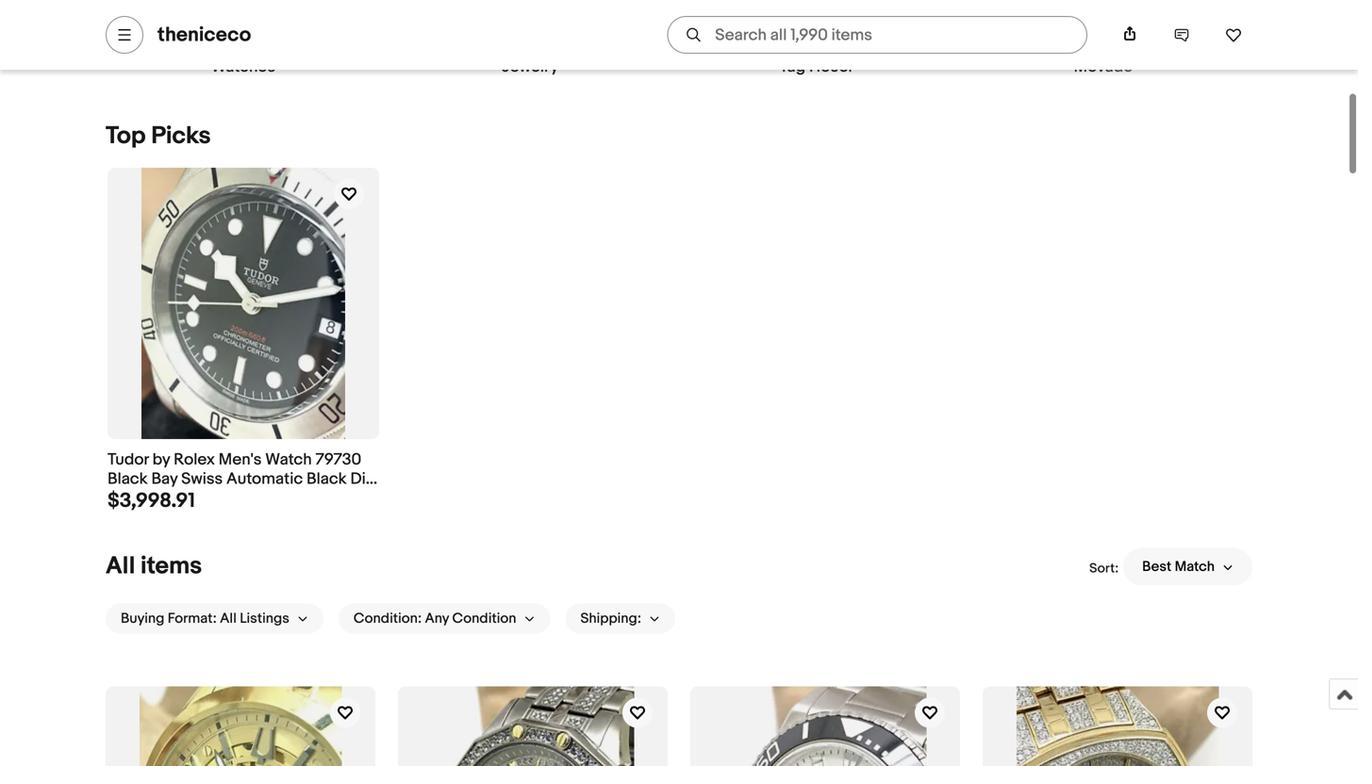 Task type: vqa. For each thing, say whether or not it's contained in the screenshot.
Condition: Any Condition popup button
yes



Task type: locate. For each thing, give the bounding box(es) containing it.
all left items
[[106, 552, 135, 581]]

tudor
[[108, 450, 149, 470]]

1 horizontal spatial black
[[307, 470, 347, 490]]

match
[[1175, 559, 1215, 576]]

shipping:
[[581, 611, 641, 628]]

tag
[[780, 57, 806, 77]]

2 black from the left
[[307, 470, 347, 490]]

top picks
[[106, 121, 211, 151]]

any
[[425, 611, 449, 628]]

format:
[[168, 611, 217, 628]]

movado button
[[968, 0, 1239, 77]]

1 horizontal spatial all
[[220, 611, 237, 628]]

black left bay
[[108, 470, 148, 490]]

heuer
[[809, 57, 854, 77]]

1 vertical spatial all
[[220, 611, 237, 628]]

automatic
[[226, 470, 303, 490]]

picks
[[151, 121, 211, 151]]

tag heuer
[[780, 57, 854, 77]]

bulova men's watch 98a293 automatic skeleton dial black gunmetal stainless steel : quick view image
[[432, 687, 634, 767]]

buying
[[121, 611, 164, 628]]

best
[[1142, 559, 1172, 576]]

buying format: all listings button
[[106, 604, 323, 634]]

armand nicolet men's watch a480 swiss automatic silver dial stainless steel 44mm : quick view image
[[724, 687, 926, 767]]

0 vertical spatial all
[[106, 552, 135, 581]]

sort:
[[1090, 561, 1119, 577]]

jewelry
[[502, 57, 559, 77]]

theniceco
[[158, 23, 251, 47]]

black
[[108, 470, 148, 490], [307, 470, 347, 490]]

best match
[[1142, 559, 1215, 576]]

black left the dial
[[307, 470, 347, 490]]

condition
[[452, 611, 516, 628]]

shipping: button
[[565, 604, 675, 634]]

tudor by rolex men's watch 79730 black bay swiss automatic black dial 41mm button
[[108, 450, 379, 509]]

all right format:
[[220, 611, 237, 628]]

theniceco link
[[158, 23, 251, 47]]

by
[[152, 450, 170, 470]]

listings
[[240, 611, 289, 628]]

bay
[[151, 470, 178, 490]]

all
[[106, 552, 135, 581], [220, 611, 237, 628]]

0 horizontal spatial black
[[108, 470, 148, 490]]

condition:
[[354, 611, 422, 628]]

condition: any condition button
[[338, 604, 550, 634]]



Task type: describe. For each thing, give the bounding box(es) containing it.
jewelry button
[[394, 0, 666, 77]]

41mm
[[108, 489, 150, 509]]

tudor by rolex men's watch 79730 black bay swiss automatic black dial 41mm : quick view image
[[141, 168, 345, 439]]

rolex
[[174, 450, 215, 470]]

best match button
[[1123, 548, 1253, 586]]

men's
[[219, 450, 262, 470]]

top
[[106, 121, 146, 151]]

watch
[[265, 450, 312, 470]]

Search all 1,990 items field
[[667, 16, 1087, 54]]

watches
[[211, 57, 275, 77]]

bulova men's watch 98b323 quartz gold crystals accent gold stainless steel 40mm : quick view image
[[1017, 687, 1219, 767]]

swiss
[[181, 470, 223, 490]]

movado
[[1074, 57, 1133, 77]]

buying format: all listings
[[121, 611, 289, 628]]

tudor by rolex men's watch 79730 black bay swiss automatic black dial 41mm
[[108, 450, 378, 509]]

79730
[[316, 450, 361, 470]]

tag heuer button
[[681, 0, 953, 77]]

items
[[141, 552, 202, 581]]

bulova men's watch 97a162 automatic skeletonized dial gold stainless steel 43mm : quick view image
[[139, 687, 342, 767]]

$3,998.91
[[108, 489, 195, 513]]

0 horizontal spatial all
[[106, 552, 135, 581]]

save this seller theniceco image
[[1225, 26, 1242, 43]]

1 black from the left
[[108, 470, 148, 490]]

dial
[[350, 470, 378, 490]]

all items
[[106, 552, 202, 581]]

all inside 'popup button'
[[220, 611, 237, 628]]

condition: any condition
[[354, 611, 516, 628]]

watches button
[[108, 0, 379, 77]]



